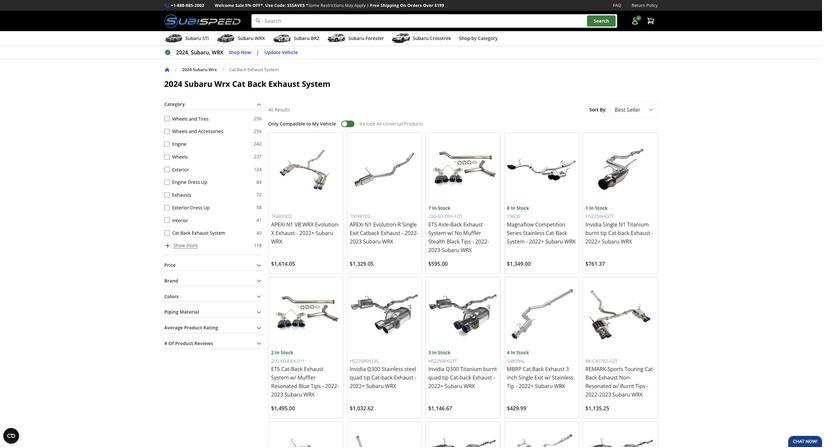 Task type: vqa. For each thing, say whether or not it's contained in the screenshot.
In associated with ETS Axle-Back Exhaust System w/ No Muffler Stealth Black Tips - 2022- 2023 Subaru WRX
yes



Task type: describe. For each thing, give the bounding box(es) containing it.
by:
[[600, 107, 607, 113]]

stainless inside 8 in stock 19608 magnaflow competition series stainless cat-back system - 2022+ subaru wrx
[[523, 230, 545, 237]]

invidia dual n1 stainless steel tip cat-back exhaust - 2022+ subaru wrx image
[[586, 425, 655, 448]]

rk-c4076s-02t remark sports touring cat- back exhaust non- resonated w/ burnt tips - 2022-2023 subaru wrx
[[586, 358, 655, 399]]

subaru forester
[[349, 35, 384, 41]]

2022- inside 'apexi n1 evolution-r single exit catback exhaust - 2022- 2023 subaru wrx'
[[405, 230, 419, 237]]

brand button
[[164, 276, 262, 287]]

wheels for wheels and accessories
[[172, 128, 188, 135]]

sort by:
[[590, 107, 607, 113]]

series
[[507, 230, 522, 237]]

rating
[[204, 325, 218, 331]]

single inside 'apexi n1 evolution-r single exit catback exhaust - 2022- 2023 subaru wrx'
[[403, 221, 417, 229]]

$1,146.67
[[429, 406, 452, 413]]

back down cat back exhaust system link at the top of the page
[[248, 79, 267, 89]]

vb
[[295, 221, 301, 229]]

wrx inside 'apexi n1 evolution-r single exit catback exhaust - 2022- 2023 subaru wrx'
[[382, 238, 393, 246]]

policy
[[647, 2, 658, 8]]

wrx inside '4 in stock s4809al mbrp cat back exhaust 3 inch single exit w/ stainless tip - 2022+ subaru wrx'
[[554, 383, 565, 391]]

- inside hs22wrxg3s invidia q300 stainless steel quad tip cat-back exhaust - 2022+ subaru wrx
[[415, 375, 417, 382]]

stock for series
[[517, 205, 529, 211]]

subaru inside 7 in stock 200-60-exh-103 ets axle-back exhaust system w/ no muffler stealth black tips - 2022- 2023 subaru wrx
[[442, 247, 460, 254]]

colors button
[[164, 292, 262, 302]]

wrx inside 'rk-c4076s-02t remark sports touring cat- back exhaust non- resonated w/ burnt tips - 2022-2023 subaru wrx'
[[632, 392, 643, 399]]

cat- inside 'rk-c4076s-02t remark sports touring cat- back exhaust non- resonated w/ burnt tips - 2022-2023 subaru wrx'
[[645, 366, 655, 373]]

price
[[164, 262, 176, 269]]

ets for ets axle-back exhaust system w/ no muffler stealth black tips - 2022- 2023 subaru wrx
[[429, 221, 437, 229]]

muffler inside the 2 in stock 200-60-exh-011 ets cat-back exhaust system w/ muffler resonated blue tips - 2022- 2023 subaru wrx
[[298, 375, 316, 382]]

magnaflow
[[507, 221, 534, 229]]

in for ets cat-back exhaust system w/ muffler resonated blue tips - 2022- 2023 subaru wrx
[[275, 350, 280, 356]]

average product rating
[[164, 325, 218, 331]]

3 inside 3 in stock hs22wrxg3t invidia q300 titanium burnt quad tip cat-back exhaust - 2022+ subaru wrx
[[429, 350, 431, 356]]

category
[[478, 35, 498, 41]]

shop now
[[229, 49, 251, 55]]

2022- inside 'rk-c4076s-02t remark sports touring cat- back exhaust non- resonated w/ burnt tips - 2022-2023 subaru wrx'
[[586, 392, 599, 399]]

exhaust inside 3 in stock hs22wrxg3t invidia q300 titanium burnt quad tip cat-back exhaust - 2022+ subaru wrx
[[473, 375, 492, 382]]

2024,
[[176, 49, 190, 56]]

burnt inside the 1 in stock hs22sw4gtt invidia single n1 titanium burnt tip cat-back exhaust - 2022+ subaru wrx
[[586, 230, 599, 237]]

exhausts
[[172, 192, 191, 198]]

200- for ets cat-back exhaust system w/ muffler resonated blue tips - 2022- 2023 subaru wrx
[[271, 358, 281, 365]]

wrx inside 3 in stock hs22wrxg3t invidia q300 titanium burnt quad tip cat-back exhaust - 2022+ subaru wrx
[[464, 383, 475, 391]]

evolution- inside 'apexi n1 evolution-r single exit catback exhaust - 2022- 2023 subaru wrx'
[[373, 221, 398, 229]]

stock for 011
[[281, 350, 293, 356]]

wrx inside the 1 in stock hs22sw4gtt invidia single n1 titanium burnt tip cat-back exhaust - 2022+ subaru wrx
[[621, 238, 632, 246]]

2023 inside 'apexi n1 evolution-r single exit catback exhaust - 2022- 2023 subaru wrx'
[[350, 238, 362, 246]]

n1 for vb
[[286, 221, 293, 229]]

41
[[257, 217, 262, 224]]

256 for wheels and accessories
[[254, 128, 262, 134]]

n1 inside the 1 in stock hs22sw4gtt invidia single n1 titanium burnt tip cat-back exhaust - 2022+ subaru wrx
[[619, 221, 626, 229]]

on
[[400, 2, 406, 8]]

update
[[265, 49, 281, 55]]

cat down cat back exhaust system link at the top of the page
[[232, 79, 245, 89]]

60- for cat-
[[281, 358, 287, 365]]

$761.37
[[586, 261, 605, 268]]

shop now link
[[229, 49, 251, 56]]

+1-888-885-2002
[[171, 2, 204, 8]]

subaru wrx button
[[217, 33, 265, 46]]

2022+ inside the 1 in stock hs22sw4gtt invidia single n1 titanium burnt tip cat-back exhaust - 2022+ subaru wrx
[[586, 238, 601, 246]]

cat down 'shop now' link
[[229, 67, 236, 72]]

subaru wrx
[[238, 35, 265, 41]]

open widget image
[[3, 429, 19, 445]]

exit inside 'apexi n1 evolution-r single exit catback exhaust - 2022- 2023 subaru wrx'
[[350, 230, 359, 237]]

shop for shop by category
[[459, 35, 470, 41]]

steel
[[405, 366, 416, 373]]

results
[[275, 107, 290, 113]]

in for invidia single n1 titanium burnt tip cat-back exhaust - 2022+ subaru wrx
[[590, 205, 594, 211]]

piping material
[[164, 309, 199, 316]]

show more button
[[164, 242, 198, 250]]

2023 inside 7 in stock 200-60-exh-103 ets axle-back exhaust system w/ no muffler stealth black tips - 2022- 2023 subaru wrx
[[429, 247, 441, 254]]

Cat Back Exhaust System button
[[164, 231, 170, 236]]

*some restrictions may apply | free shipping on orders over $199
[[306, 2, 444, 8]]

invidia single n1 titanium burnt tip cat-back exhaust - 2022+ subaru wrx image
[[586, 135, 655, 205]]

subaru sti button
[[164, 33, 209, 46]]

Engine button
[[164, 142, 170, 147]]

subaru inside the 2 in stock 200-60-exh-011 ets cat-back exhaust system w/ muffler resonated blue tips - 2022- 2023 subaru wrx
[[285, 392, 302, 399]]

subaru inside 'apexi n1 evolution-r single exit catback exhaust - 2022- 2023 subaru wrx'
[[363, 238, 381, 246]]

cat- inside 3 in stock hs22wrxg3t invidia q300 titanium burnt quad tip cat-back exhaust - 2022+ subaru wrx
[[450, 375, 460, 382]]

hs22wrxg3s
[[350, 358, 379, 365]]

- inside 8 in stock 19608 magnaflow competition series stainless cat-back system - 2022+ subaru wrx
[[526, 238, 528, 246]]

- inside '4 in stock s4809al mbrp cat back exhaust 3 inch single exit w/ stainless tip - 2022+ subaru wrx'
[[516, 383, 518, 391]]

subaru brz
[[294, 35, 320, 41]]

axle-
[[439, 221, 451, 229]]

back up 2024 subaru wrx cat back exhaust system
[[237, 67, 247, 72]]

tip for quad
[[442, 375, 449, 382]]

Exhausts button
[[164, 193, 170, 198]]

back for quad
[[460, 375, 471, 382]]

w/ for stainless
[[545, 375, 551, 382]]

Engine Dress Up button
[[164, 180, 170, 185]]

exit inside '4 in stock s4809al mbrp cat back exhaust 3 inch single exit w/ stainless tip - 2022+ subaru wrx'
[[535, 375, 544, 382]]

011
[[297, 358, 305, 365]]

stock for n1
[[595, 205, 608, 211]]

02t
[[610, 358, 618, 365]]

1 in stock hs22sw4gtt invidia single n1 titanium burnt tip cat-back exhaust - 2022+ subaru wrx
[[586, 205, 654, 246]]

# of product reviews button
[[164, 339, 262, 349]]

apexi for exhaust
[[271, 221, 285, 229]]

product inside # of product reviews "dropdown button"
[[175, 341, 193, 347]]

exhaust inside 'apexi n1 evolution-r single exit catback exhaust - 2022- 2023 subaru wrx'
[[381, 230, 400, 237]]

2023 inside 'rk-c4076s-02t remark sports touring cat- back exhaust non- resonated w/ burnt tips - 2022-2023 subaru wrx'
[[599, 392, 611, 399]]

system inside 7 in stock 200-60-exh-103 ets axle-back exhaust system w/ no muffler stealth black tips - 2022- 2023 subaru wrx
[[429, 230, 446, 237]]

- inside 3 in stock hs22wrxg3t invidia q300 titanium burnt quad tip cat-back exhaust - 2022+ subaru wrx
[[494, 375, 495, 382]]

sort
[[590, 107, 599, 113]]

ets axle-back exhaust system w/ no muffler stealth black tips - 2022-2023 subaru wrx image
[[429, 135, 498, 205]]

quad inside hs22wrxg3s invidia q300 stainless steel quad tip cat-back exhaust - 2022+ subaru wrx
[[350, 375, 362, 382]]

2022+ inside hs22wrxg3s invidia q300 stainless steel quad tip cat-back exhaust - 2022+ subaru wrx
[[350, 383, 365, 391]]

40 for 40
[[257, 230, 262, 236]]

colors
[[164, 294, 179, 300]]

inch
[[507, 375, 517, 382]]

exh- for axle-
[[445, 213, 454, 220]]

apexi for catback
[[350, 221, 364, 229]]

tip for burnt
[[601, 230, 607, 237]]

$1,329.05
[[350, 261, 374, 268]]

2022+ inside 8 in stock 19608 magnaflow competition series stainless cat-back system - 2022+ subaru wrx
[[529, 238, 544, 246]]

search button
[[587, 16, 616, 27]]

subaru sti
[[185, 35, 209, 41]]

tip inside hs22wrxg3s invidia q300 stainless steel quad tip cat-back exhaust - 2022+ subaru wrx
[[364, 375, 370, 382]]

back for burnt
[[618, 230, 630, 237]]

Wheels and Tires button
[[164, 116, 170, 122]]

cat- inside hs22wrxg3s invidia q300 stainless steel quad tip cat-back exhaust - 2022+ subaru wrx
[[372, 375, 381, 382]]

in for magnaflow competition series stainless cat-back system - 2022+ subaru wrx
[[511, 205, 516, 211]]

2022- inside 7 in stock 200-60-exh-103 ets axle-back exhaust system w/ no muffler stealth black tips - 2022- 2023 subaru wrx
[[476, 238, 489, 246]]

remark r1 titanium muffler - 2022-2023 subaru wrx image
[[350, 425, 419, 448]]

up for engine dress up
[[201, 179, 207, 186]]

subaru inside 'dropdown button'
[[185, 35, 201, 41]]

$1,614.05
[[271, 261, 295, 268]]

103
[[454, 213, 462, 220]]

1 vertical spatial |
[[256, 49, 259, 56]]

exhaust inside the 2 in stock 200-60-exh-011 ets cat-back exhaust system w/ muffler resonated blue tips - 2022- 2023 subaru wrx
[[304, 366, 324, 373]]

sale
[[235, 2, 244, 8]]

wrx inside 8 in stock 19608 magnaflow competition series stainless cat-back system - 2022+ subaru wrx
[[565, 238, 576, 246]]

$1,495.00
[[271, 406, 295, 413]]

exhaust inside 'rk-c4076s-02t remark sports touring cat- back exhaust non- resonated w/ burnt tips - 2022-2023 subaru wrx'
[[599, 375, 618, 382]]

exhaust inside the 1 in stock hs22sw4gtt invidia single n1 titanium burnt tip cat-back exhaust - 2022+ subaru wrx
[[631, 230, 651, 237]]

exh- for cat-
[[287, 358, 297, 365]]

1 vertical spatial vehicle
[[320, 121, 336, 127]]

tips inside 7 in stock 200-60-exh-103 ets axle-back exhaust system w/ no muffler stealth black tips - 2022- 2023 subaru wrx
[[461, 238, 471, 246]]

burnt inside 3 in stock hs22wrxg3t invidia q300 titanium burnt quad tip cat-back exhaust - 2022+ subaru wrx
[[483, 366, 497, 373]]

wheels and accessories
[[172, 128, 223, 135]]

now
[[241, 49, 251, 55]]

a subaru sti thumbnail image image
[[164, 34, 183, 43]]

2024 for 2024 subaru wrx
[[182, 67, 192, 72]]

2024 subaru wrx
[[182, 67, 217, 72]]

$595.00
[[429, 261, 448, 268]]

invidia dual n1 titanium burnt tip cat-back exhaust - 2022+ subaru wrx image
[[429, 425, 498, 448]]

exhaust inside hs22wrxg3s invidia q300 stainless steel quad tip cat-back exhaust - 2022+ subaru wrx
[[394, 375, 414, 382]]

invidia q300 titanium burnt quad tip cat-back exhaust - 2022+ subaru wrx image
[[429, 280, 498, 350]]

apply
[[355, 2, 366, 8]]

4 in stock s4809al mbrp cat back exhaust 3 inch single exit w/ stainless tip - 2022+ subaru wrx
[[507, 350, 574, 391]]

subaru inside hs22wrxg3s invidia q300 stainless steel quad tip cat-back exhaust - 2022+ subaru wrx
[[366, 383, 384, 391]]

system inside the 2 in stock 200-60-exh-011 ets cat-back exhaust system w/ muffler resonated blue tips - 2022- 2023 subaru wrx
[[271, 375, 289, 382]]

subaru inside 3 in stock hs22wrxg3t invidia q300 titanium burnt quad tip cat-back exhaust - 2022+ subaru wrx
[[445, 383, 463, 391]]

back inside 7 in stock 200-60-exh-103 ets axle-back exhaust system w/ no muffler stealth black tips - 2022- 2023 subaru wrx
[[451, 221, 462, 229]]

2024 subaru wrx link down 2024, subaru, wrx at the left of the page
[[182, 67, 217, 72]]

back inside 'rk-c4076s-02t remark sports touring cat- back exhaust non- resonated w/ burnt tips - 2022-2023 subaru wrx'
[[586, 375, 597, 382]]

restrictions
[[321, 2, 344, 8]]

cat- inside 8 in stock 19608 magnaflow competition series stainless cat-back system - 2022+ subaru wrx
[[546, 230, 556, 237]]

to
[[307, 121, 311, 127]]

show more
[[174, 243, 198, 249]]

a subaru brz thumbnail image image
[[273, 34, 291, 43]]

$1,032.62
[[350, 406, 374, 413]]

cat- inside the 2 in stock 200-60-exh-011 ets cat-back exhaust system w/ muffler resonated blue tips - 2022- 2023 subaru wrx
[[281, 366, 291, 373]]

apexi n1 vb wrx evolution-x exhaust - 2022+ subaru wrx image
[[271, 135, 341, 205]]

subaru inside 8 in stock 19608 magnaflow competition series stainless cat-back system - 2022+ subaru wrx
[[546, 238, 563, 246]]

cat inside '4 in stock s4809al mbrp cat back exhaust 3 inch single exit w/ stainless tip - 2022+ subaru wrx'
[[523, 366, 531, 373]]

2023 inside the 2 in stock 200-60-exh-011 ets cat-back exhaust system w/ muffler resonated blue tips - 2022- 2023 subaru wrx
[[271, 392, 283, 399]]

in for invidia q300 titanium burnt quad tip cat-back exhaust - 2022+ subaru wrx
[[432, 350, 437, 356]]

124
[[254, 166, 262, 173]]

w/ inside 'rk-c4076s-02t remark sports touring cat- back exhaust non- resonated w/ burnt tips - 2022-2023 subaru wrx'
[[613, 383, 619, 391]]

and for tires
[[189, 116, 197, 122]]

wrx inside 7 in stock 200-60-exh-103 ets axle-back exhaust system w/ no muffler stealth black tips - 2022- 2023 subaru wrx
[[461, 247, 472, 254]]

q300 inside hs22wrxg3s invidia q300 stainless steel quad tip cat-back exhaust - 2022+ subaru wrx
[[367, 366, 380, 373]]

single inside the 1 in stock hs22sw4gtt invidia single n1 titanium burnt tip cat-back exhaust - 2022+ subaru wrx
[[603, 221, 618, 229]]

in for ets axle-back exhaust system w/ no muffler stealth black tips - 2022- 2023 subaru wrx
[[432, 205, 437, 211]]

average product rating button
[[164, 323, 262, 334]]

wrx inside the 2 in stock 200-60-exh-011 ets cat-back exhaust system w/ muffler resonated blue tips - 2022- 2023 subaru wrx
[[304, 392, 315, 399]]

wheels and tires
[[172, 116, 209, 122]]

Exterior button
[[164, 167, 170, 172]]

mbrp cat back exhaust 3 inch single exit w/ stainless tip - 2022+ subaru wrx image
[[507, 280, 577, 350]]

piping
[[164, 309, 179, 316]]

*some
[[306, 2, 320, 8]]

welcome
[[215, 2, 234, 8]]

products
[[404, 121, 423, 127]]

2024 for 2024 subaru wrx cat back exhaust system
[[164, 79, 182, 89]]

blue
[[299, 383, 310, 391]]

dress for engine
[[188, 179, 200, 186]]

back up show more
[[180, 230, 191, 236]]

resonated inside the 2 in stock 200-60-exh-011 ets cat-back exhaust system w/ muffler resonated blue tips - 2022- 2023 subaru wrx
[[271, 383, 297, 391]]

titanium inside the 1 in stock hs22sw4gtt invidia single n1 titanium burnt tip cat-back exhaust - 2022+ subaru wrx
[[627, 221, 649, 229]]

$199
[[435, 2, 444, 8]]

0 vertical spatial cat back exhaust system
[[229, 67, 279, 72]]

3 inside '4 in stock s4809al mbrp cat back exhaust 3 inch single exit w/ stainless tip - 2022+ subaru wrx'
[[566, 366, 569, 373]]

shipping
[[381, 2, 399, 8]]

rk-
[[586, 358, 593, 365]]

- inside 'apexi n1 evolution-r single exit catback exhaust - 2022- 2023 subaru wrx'
[[402, 230, 403, 237]]

product inside average product rating 'dropdown button'
[[184, 325, 202, 331]]

w/ for muffler
[[290, 375, 296, 382]]

wheels for wheels and tires
[[172, 116, 188, 122]]

back inside '4 in stock s4809al mbrp cat back exhaust 3 inch single exit w/ stainless tip - 2022+ subaru wrx'
[[533, 366, 544, 373]]

ets cat-back exhaust system w/ muffler resonated blue tips - 2022-2023 subaru wrx image
[[271, 280, 341, 350]]

8
[[507, 205, 510, 211]]

sports
[[608, 366, 624, 373]]

only
[[268, 121, 279, 127]]

free
[[370, 2, 380, 8]]

58
[[257, 205, 262, 211]]



Task type: locate. For each thing, give the bounding box(es) containing it.
60- left 011 in the bottom of the page
[[281, 358, 287, 365]]

2 horizontal spatial n1
[[619, 221, 626, 229]]

60- inside 7 in stock 200-60-exh-103 ets axle-back exhaust system w/ no muffler stealth black tips - 2022- 2023 subaru wrx
[[438, 213, 445, 220]]

2 wheels from the top
[[172, 128, 188, 135]]

0 vertical spatial and
[[189, 116, 197, 122]]

cat right cat back exhaust system button
[[172, 230, 179, 236]]

muffler
[[463, 230, 481, 237], [298, 375, 316, 382]]

cat- inside the 1 in stock hs22sw4gtt invidia single n1 titanium burnt tip cat-back exhaust - 2022+ subaru wrx
[[609, 230, 618, 237]]

tip inside the 1 in stock hs22sw4gtt invidia single n1 titanium burnt tip cat-back exhaust - 2022+ subaru wrx
[[601, 230, 607, 237]]

2 horizontal spatial invidia
[[586, 221, 602, 229]]

hs22sw4gtt
[[586, 213, 614, 220]]

q300 down hs22wrxg3s
[[367, 366, 380, 373]]

in up 'hs22wrxg3t'
[[432, 350, 437, 356]]

2 exterior from the top
[[172, 205, 189, 211]]

1 vertical spatial engine
[[172, 179, 187, 186]]

1 and from the top
[[189, 116, 197, 122]]

a subaru wrx thumbnail image image
[[217, 34, 235, 43]]

2 in stock 200-60-exh-011 ets cat-back exhaust system w/ muffler resonated blue tips - 2022- 2023 subaru wrx
[[271, 350, 339, 399]]

exh- inside 7 in stock 200-60-exh-103 ets axle-back exhaust system w/ no muffler stealth black tips - 2022- 2023 subaru wrx
[[445, 213, 454, 220]]

0 horizontal spatial single
[[403, 221, 417, 229]]

ets inside 7 in stock 200-60-exh-103 ets axle-back exhaust system w/ no muffler stealth black tips - 2022- 2023 subaru wrx
[[429, 221, 437, 229]]

tips
[[461, 238, 471, 246], [311, 383, 321, 391], [636, 383, 646, 391]]

0 vertical spatial up
[[201, 179, 207, 186]]

40 results
[[268, 107, 290, 113]]

wrx for 2024 subaru wrx cat back exhaust system
[[214, 79, 230, 89]]

vehicle down the subaru brz dropdown button
[[282, 49, 298, 55]]

/
[[175, 66, 177, 73], [222, 66, 224, 73]]

single down hs22sw4gtt
[[603, 221, 618, 229]]

invidia q300 stainless steel quad tip cat-back exhaust - 2022+ subaru wrx image
[[350, 280, 419, 350]]

back
[[237, 67, 247, 72], [248, 79, 267, 89], [451, 221, 462, 229], [556, 230, 568, 237], [180, 230, 191, 236], [291, 366, 303, 373], [533, 366, 544, 373], [586, 375, 597, 382]]

remark
[[586, 366, 606, 373]]

exterior for exterior dress up
[[172, 205, 189, 211]]

1 vertical spatial exit
[[535, 375, 544, 382]]

1 vertical spatial 3
[[566, 366, 569, 373]]

tip down hs22wrxg3s
[[364, 375, 370, 382]]

include all universal products
[[360, 121, 423, 127]]

system inside 8 in stock 19608 magnaflow competition series stainless cat-back system - 2022+ subaru wrx
[[507, 238, 525, 246]]

interior
[[172, 218, 188, 224]]

191kf002
[[350, 213, 371, 220]]

competition
[[535, 221, 566, 229]]

back inside the 2 in stock 200-60-exh-011 ets cat-back exhaust system w/ muffler resonated blue tips - 2022- 2023 subaru wrx
[[291, 366, 303, 373]]

1 exterior from the top
[[172, 167, 189, 173]]

back right mbrp
[[533, 366, 544, 373]]

2023 down catback
[[350, 238, 362, 246]]

1 vertical spatial 200-
[[271, 358, 281, 365]]

1 vertical spatial up
[[204, 205, 210, 211]]

2023 up $1,135.25 in the right of the page
[[599, 392, 611, 399]]

256
[[254, 116, 262, 122], [254, 128, 262, 134]]

subaru,
[[191, 49, 211, 56]]

shop by category button
[[459, 33, 498, 46]]

engine for engine dress up
[[172, 179, 187, 186]]

evolution- inside apexi n1 vb wrx evolution- x exhaust - 2022+ subaru wrx
[[315, 221, 340, 229]]

stock right the 7 on the right top of page
[[438, 205, 451, 211]]

1 horizontal spatial 3
[[566, 366, 569, 373]]

tips inside the 2 in stock 200-60-exh-011 ets cat-back exhaust system w/ muffler resonated blue tips - 2022- 2023 subaru wrx
[[311, 383, 321, 391]]

0 horizontal spatial ets
[[271, 366, 280, 373]]

invidia down hs22sw4gtt
[[586, 221, 602, 229]]

wrx down subaru,
[[209, 67, 217, 72]]

2 vertical spatial wheels
[[172, 154, 188, 160]]

0 horizontal spatial 60-
[[281, 358, 287, 365]]

/ right 2024 subaru wrx
[[222, 66, 224, 73]]

remark boso edition axle-back exhaust (stainless steel tips) - 2022-2023 subaru wrx image
[[271, 425, 341, 448]]

0 vertical spatial stainless
[[523, 230, 545, 237]]

1 horizontal spatial titanium
[[627, 221, 649, 229]]

subispeed logo image
[[164, 14, 241, 28]]

200- inside 7 in stock 200-60-exh-103 ets axle-back exhaust system w/ no muffler stealth black tips - 2022- 2023 subaru wrx
[[429, 213, 438, 220]]

0 horizontal spatial quad
[[350, 375, 362, 382]]

2022+ right the 'tip'
[[519, 383, 534, 391]]

category button
[[164, 100, 262, 110]]

1 vertical spatial stainless
[[382, 366, 403, 373]]

1 horizontal spatial shop
[[459, 35, 470, 41]]

2 q300 from the left
[[446, 366, 459, 373]]

2023 up the $1,495.00
[[271, 392, 283, 399]]

wheels right wheels and tires "button"
[[172, 116, 188, 122]]

subaru for 2024 subaru wrx
[[193, 67, 208, 72]]

exhaust
[[248, 67, 263, 72], [269, 79, 300, 89], [464, 221, 483, 229], [276, 230, 295, 237], [381, 230, 400, 237], [631, 230, 651, 237], [192, 230, 209, 236], [304, 366, 324, 373], [545, 366, 565, 373], [394, 375, 414, 382], [473, 375, 492, 382], [599, 375, 618, 382]]

2022+ up $1,146.67
[[429, 383, 444, 391]]

2 horizontal spatial single
[[603, 221, 618, 229]]

cat back exhaust system up 2024 subaru wrx cat back exhaust system
[[229, 67, 279, 72]]

invidia for burnt
[[586, 221, 602, 229]]

1 apexi from the left
[[271, 221, 285, 229]]

wrx inside dropdown button
[[255, 35, 265, 41]]

ets for ets cat-back exhaust system w/ muffler resonated blue tips - 2022- 2023 subaru wrx
[[271, 366, 280, 373]]

back inside 8 in stock 19608 magnaflow competition series stainless cat-back system - 2022+ subaru wrx
[[556, 230, 568, 237]]

apexi n1 evolution-r single exit catback exhaust - 2022-2023 subaru wrx image
[[350, 135, 419, 205]]

burnt left mbrp
[[483, 366, 497, 373]]

hs22wrxg3t
[[429, 358, 457, 365]]

2022+ up $761.37
[[586, 238, 601, 246]]

1 horizontal spatial muffler
[[463, 230, 481, 237]]

and left the tires
[[189, 116, 197, 122]]

1 quad from the left
[[350, 375, 362, 382]]

w/ for no
[[448, 230, 454, 237]]

in inside the 1 in stock hs22sw4gtt invidia single n1 titanium burnt tip cat-back exhaust - 2022+ subaru wrx
[[590, 205, 594, 211]]

cat
[[229, 67, 236, 72], [232, 79, 245, 89], [172, 230, 179, 236], [523, 366, 531, 373]]

1 vertical spatial 60-
[[281, 358, 287, 365]]

118
[[254, 243, 262, 249]]

exhaust inside '4 in stock s4809al mbrp cat back exhaust 3 inch single exit w/ stainless tip - 2022+ subaru wrx'
[[545, 366, 565, 373]]

crosstrek
[[430, 35, 451, 41]]

dress for exterior
[[190, 205, 202, 211]]

non-
[[620, 375, 632, 382]]

in right '1'
[[590, 205, 594, 211]]

60- for axle-
[[438, 213, 445, 220]]

subaru forester button
[[328, 33, 384, 46]]

/ right home image
[[175, 66, 177, 73]]

0 horizontal spatial /
[[175, 66, 177, 73]]

stock inside 7 in stock 200-60-exh-103 ets axle-back exhaust system w/ no muffler stealth black tips - 2022- 2023 subaru wrx
[[438, 205, 451, 211]]

tips inside 'rk-c4076s-02t remark sports touring cat- back exhaust non- resonated w/ burnt tips - 2022-2023 subaru wrx'
[[636, 383, 646, 391]]

Wheels button
[[164, 154, 170, 160]]

back inside hs22wrxg3s invidia q300 stainless steel quad tip cat-back exhaust - 2022+ subaru wrx
[[381, 375, 393, 382]]

w/ inside 7 in stock 200-60-exh-103 ets axle-back exhaust system w/ no muffler stealth black tips - 2022- 2023 subaru wrx
[[448, 230, 454, 237]]

dress
[[188, 179, 200, 186], [190, 205, 202, 211]]

wheels right wheels button
[[172, 154, 188, 160]]

engine
[[172, 141, 187, 147], [172, 179, 187, 186]]

# of product reviews
[[164, 341, 213, 347]]

2024 down 2024, at the top of the page
[[182, 67, 192, 72]]

1 vertical spatial titanium
[[460, 366, 482, 373]]

1 horizontal spatial burnt
[[586, 230, 599, 237]]

cat back exhaust system up more
[[172, 230, 225, 236]]

0 vertical spatial 60-
[[438, 213, 445, 220]]

- inside the 1 in stock hs22sw4gtt invidia single n1 titanium burnt tip cat-back exhaust - 2022+ subaru wrx
[[652, 230, 654, 237]]

wheels
[[172, 116, 188, 122], [172, 128, 188, 135], [172, 154, 188, 160]]

code:
[[274, 2, 286, 8]]

may
[[345, 2, 353, 8]]

dress down exhausts
[[190, 205, 202, 211]]

1 vertical spatial and
[[189, 128, 197, 135]]

1 vertical spatial muffler
[[298, 375, 316, 382]]

0 vertical spatial wrx
[[209, 67, 217, 72]]

evolution- right vb
[[315, 221, 340, 229]]

2023 down stealth
[[429, 247, 441, 254]]

1 horizontal spatial single
[[519, 375, 533, 382]]

tips right burnt
[[636, 383, 646, 391]]

| left free
[[367, 2, 369, 8]]

0 vertical spatial dress
[[188, 179, 200, 186]]

2 resonated from the left
[[586, 383, 612, 391]]

+1-888-885-2002 link
[[171, 2, 204, 9]]

wrx inside hs22wrxg3s invidia q300 stainless steel quad tip cat-back exhaust - 2022+ subaru wrx
[[385, 383, 396, 391]]

select... image
[[649, 107, 654, 113]]

tips down no
[[461, 238, 471, 246]]

1 horizontal spatial evolution-
[[373, 221, 398, 229]]

back inside the 1 in stock hs22sw4gtt invidia single n1 titanium burnt tip cat-back exhaust - 2022+ subaru wrx
[[618, 230, 630, 237]]

1 256 from the top
[[254, 116, 262, 122]]

shop
[[459, 35, 470, 41], [229, 49, 240, 55]]

1 horizontal spatial 60-
[[438, 213, 445, 220]]

apexi down 164kf002
[[271, 221, 285, 229]]

1 engine from the top
[[172, 141, 187, 147]]

shop left by
[[459, 35, 470, 41]]

0 vertical spatial 3
[[429, 350, 431, 356]]

1 horizontal spatial /
[[222, 66, 224, 73]]

0 horizontal spatial back
[[381, 375, 393, 382]]

q300 down 'hs22wrxg3t'
[[446, 366, 459, 373]]

1 vertical spatial shop
[[229, 49, 240, 55]]

2023
[[350, 238, 362, 246], [429, 247, 441, 254], [271, 392, 283, 399], [599, 392, 611, 399]]

n1 inside 'apexi n1 evolution-r single exit catback exhaust - 2022- 2023 subaru wrx'
[[365, 221, 372, 229]]

resonated left the blue
[[271, 383, 297, 391]]

885-
[[186, 2, 195, 8]]

back down competition
[[556, 230, 568, 237]]

in right 8
[[511, 205, 516, 211]]

40 for 40 results
[[268, 107, 274, 113]]

stock up hs22sw4gtt
[[595, 205, 608, 211]]

- inside the 2 in stock 200-60-exh-011 ets cat-back exhaust system w/ muffler resonated blue tips - 2022- 2023 subaru wrx
[[322, 383, 324, 391]]

shop for shop now
[[229, 49, 240, 55]]

invidia down hs22wrxg3s
[[350, 366, 366, 373]]

3 left remark
[[566, 366, 569, 373]]

stock inside 8 in stock 19608 magnaflow competition series stainless cat-back system - 2022+ subaru wrx
[[517, 205, 529, 211]]

0 vertical spatial exh-
[[445, 213, 454, 220]]

ets down 2
[[271, 366, 280, 373]]

burnt down hs22sw4gtt
[[586, 230, 599, 237]]

shop inside dropdown button
[[459, 35, 470, 41]]

single right 'inch'
[[519, 375, 533, 382]]

Exterior Dress Up button
[[164, 205, 170, 211]]

evolution- up catback
[[373, 221, 398, 229]]

256 up the 242
[[254, 128, 262, 134]]

in for mbrp cat back exhaust 3 inch single exit w/ stainless tip - 2022+ subaru wrx
[[511, 350, 516, 356]]

256 for wheels and tires
[[254, 116, 262, 122]]

apexi inside apexi n1 vb wrx evolution- x exhaust - 2022+ subaru wrx
[[271, 221, 285, 229]]

1 evolution- from the left
[[315, 221, 340, 229]]

up for exterior dress up
[[204, 205, 210, 211]]

subaru down 2024 subaru wrx
[[184, 79, 212, 89]]

0 vertical spatial titanium
[[627, 221, 649, 229]]

1 resonated from the left
[[271, 383, 297, 391]]

0 vertical spatial engine
[[172, 141, 187, 147]]

apexi n1 vb wrx evolution- x exhaust - 2022+ subaru wrx
[[271, 221, 340, 246]]

0 vertical spatial shop
[[459, 35, 470, 41]]

0 horizontal spatial exh-
[[287, 358, 297, 365]]

0 vertical spatial burnt
[[586, 230, 599, 237]]

a subaru crosstrek thumbnail image image
[[392, 34, 410, 43]]

2 horizontal spatial tips
[[636, 383, 646, 391]]

product down material
[[184, 325, 202, 331]]

exhaust inside apexi n1 vb wrx evolution- x exhaust - 2022+ subaru wrx
[[276, 230, 295, 237]]

return policy link
[[632, 2, 658, 9]]

subaru
[[185, 35, 201, 41], [238, 35, 254, 41], [294, 35, 310, 41], [349, 35, 364, 41], [413, 35, 429, 41], [316, 230, 334, 237], [363, 238, 381, 246], [546, 238, 563, 246], [602, 238, 620, 246], [442, 247, 460, 254], [366, 383, 384, 391], [445, 383, 463, 391], [535, 383, 553, 391], [285, 392, 302, 399], [613, 392, 630, 399]]

0 vertical spatial exit
[[350, 230, 359, 237]]

stainless inside '4 in stock s4809al mbrp cat back exhaust 3 inch single exit w/ stainless tip - 2022+ subaru wrx'
[[552, 375, 574, 382]]

2022+ down vb
[[300, 230, 315, 237]]

0 horizontal spatial exit
[[350, 230, 359, 237]]

in inside 8 in stock 19608 magnaflow competition series stainless cat-back system - 2022+ subaru wrx
[[511, 205, 516, 211]]

single right r
[[403, 221, 417, 229]]

1 wheels from the top
[[172, 116, 188, 122]]

0 vertical spatial ets
[[429, 221, 437, 229]]

remark sports touring cat-back exhaust non-resonated w/ burnt tips - 2022-2023 subaru wrx image
[[586, 280, 655, 350]]

brand
[[164, 278, 178, 284]]

0 horizontal spatial invidia
[[350, 366, 366, 373]]

200- for ets axle-back exhaust system w/ no muffler stealth black tips - 2022- 2023 subaru wrx
[[429, 213, 438, 220]]

tip inside 3 in stock hs22wrxg3t invidia q300 titanium burnt quad tip cat-back exhaust - 2022+ subaru wrx
[[442, 375, 449, 382]]

40
[[268, 107, 274, 113], [257, 230, 262, 236]]

1 horizontal spatial vehicle
[[320, 121, 336, 127]]

60- inside the 2 in stock 200-60-exh-011 ets cat-back exhaust system w/ muffler resonated blue tips - 2022- 2023 subaru wrx
[[281, 358, 287, 365]]

/ for 2024 subaru wrx "link" under subaru,
[[175, 66, 177, 73]]

0 horizontal spatial |
[[256, 49, 259, 56]]

1 vertical spatial wheels
[[172, 128, 188, 135]]

7 in stock 200-60-exh-103 ets axle-back exhaust system w/ no muffler stealth black tips - 2022- 2023 subaru wrx
[[429, 205, 489, 254]]

0 vertical spatial 40
[[268, 107, 274, 113]]

Select... button
[[611, 102, 658, 118]]

back down remark
[[586, 375, 597, 382]]

apexi down 191kf002
[[350, 221, 364, 229]]

back down 103
[[451, 221, 462, 229]]

invidia for quad
[[429, 366, 445, 373]]

1 vertical spatial dress
[[190, 205, 202, 211]]

1 vertical spatial exterior
[[172, 205, 189, 211]]

invidia down 'hs22wrxg3t'
[[429, 366, 445, 373]]

40 left results on the top of page
[[268, 107, 274, 113]]

in right 2
[[275, 350, 280, 356]]

stock for 103
[[438, 205, 451, 211]]

subaru
[[193, 67, 208, 72], [184, 79, 212, 89]]

search input field
[[251, 14, 617, 28]]

n1
[[286, 221, 293, 229], [365, 221, 372, 229], [619, 221, 626, 229]]

back inside 3 in stock hs22wrxg3t invidia q300 titanium burnt quad tip cat-back exhaust - 2022+ subaru wrx
[[460, 375, 471, 382]]

1 horizontal spatial invidia
[[429, 366, 445, 373]]

subaru down 2024, subaru, wrx at the left of the page
[[193, 67, 208, 72]]

60- up axle-
[[438, 213, 445, 220]]

single inside '4 in stock s4809al mbrp cat back exhaust 3 inch single exit w/ stainless tip - 2022+ subaru wrx'
[[519, 375, 533, 382]]

1 n1 from the left
[[286, 221, 293, 229]]

1 vertical spatial burnt
[[483, 366, 497, 373]]

0 horizontal spatial stainless
[[382, 366, 403, 373]]

invidia
[[586, 221, 602, 229], [350, 366, 366, 373], [429, 366, 445, 373]]

engine right 'engine dress up' button
[[172, 179, 187, 186]]

shop left now
[[229, 49, 240, 55]]

0 horizontal spatial q300
[[367, 366, 380, 373]]

in inside '4 in stock s4809al mbrp cat back exhaust 3 inch single exit w/ stainless tip - 2022+ subaru wrx'
[[511, 350, 516, 356]]

1 horizontal spatial back
[[460, 375, 471, 382]]

product right of on the left of page
[[175, 341, 193, 347]]

exit right 'inch'
[[535, 375, 544, 382]]

muffler right no
[[463, 230, 481, 237]]

faq link
[[613, 2, 622, 9]]

wheels right wheels and accessories button
[[172, 128, 188, 135]]

2 256 from the top
[[254, 128, 262, 134]]

242
[[254, 141, 262, 147]]

in inside 7 in stock 200-60-exh-103 ets axle-back exhaust system w/ no muffler stealth black tips - 2022- 2023 subaru wrx
[[432, 205, 437, 211]]

apexi n1 evolution-r single exit catback exhaust - 2022- 2023 subaru wrx
[[350, 221, 419, 246]]

product
[[184, 325, 202, 331], [175, 341, 193, 347]]

dress up exhausts
[[188, 179, 200, 186]]

3 in stock hs22wrxg3t invidia q300 titanium burnt quad tip cat-back exhaust - 2022+ subaru wrx
[[429, 350, 497, 391]]

2024 subaru wrx link down subaru,
[[182, 67, 222, 72]]

cat back exhaust system link
[[229, 67, 284, 72]]

1 horizontal spatial exh-
[[445, 213, 454, 220]]

888-
[[177, 2, 186, 8]]

wrx
[[209, 67, 217, 72], [214, 79, 230, 89]]

in right 4
[[511, 350, 516, 356]]

1 horizontal spatial ets
[[429, 221, 437, 229]]

200- down the 7 on the right top of page
[[429, 213, 438, 220]]

exterior dress up
[[172, 205, 210, 211]]

search
[[594, 18, 609, 24]]

7
[[429, 205, 431, 211]]

wrx up category dropdown button
[[214, 79, 230, 89]]

price button
[[164, 261, 262, 271]]

2 horizontal spatial stainless
[[552, 375, 574, 382]]

magnaflow competition series stainless cat-back system - 2022+ subaru wrx image
[[507, 135, 577, 205]]

0 horizontal spatial apexi
[[271, 221, 285, 229]]

1 horizontal spatial |
[[367, 2, 369, 8]]

exh-
[[445, 213, 454, 220], [287, 358, 297, 365]]

0 horizontal spatial cat back exhaust system
[[172, 230, 225, 236]]

2022+ down competition
[[529, 238, 544, 246]]

engine for engine
[[172, 141, 187, 147]]

0 horizontal spatial tip
[[364, 375, 370, 382]]

titanium inside 3 in stock hs22wrxg3t invidia q300 titanium burnt quad tip cat-back exhaust - 2022+ subaru wrx
[[460, 366, 482, 373]]

resonated down remark
[[586, 383, 612, 391]]

stock for back
[[517, 350, 529, 356]]

muffler inside 7 in stock 200-60-exh-103 ets axle-back exhaust system w/ no muffler stealth black tips - 2022- 2023 subaru wrx
[[463, 230, 481, 237]]

and for accessories
[[189, 128, 197, 135]]

#
[[164, 341, 167, 347]]

w/
[[448, 230, 454, 237], [290, 375, 296, 382], [545, 375, 551, 382], [613, 383, 619, 391]]

quad inside 3 in stock hs22wrxg3t invidia q300 titanium burnt quad tip cat-back exhaust - 2022+ subaru wrx
[[429, 375, 441, 382]]

wrx for 2024 subaru wrx
[[209, 67, 217, 72]]

quad down 'hs22wrxg3t'
[[429, 375, 441, 382]]

256 left 'only'
[[254, 116, 262, 122]]

subaru inside apexi n1 vb wrx evolution- x exhaust - 2022+ subaru wrx
[[316, 230, 334, 237]]

tip down hs22sw4gtt
[[601, 230, 607, 237]]

subaru inside '4 in stock s4809al mbrp cat back exhaust 3 inch single exit w/ stainless tip - 2022+ subaru wrx'
[[535, 383, 553, 391]]

2022+ inside '4 in stock s4809al mbrp cat back exhaust 3 inch single exit w/ stainless tip - 2022+ subaru wrx'
[[519, 383, 534, 391]]

stock right 2
[[281, 350, 293, 356]]

0 horizontal spatial 200-
[[271, 358, 281, 365]]

a subaru forester thumbnail image image
[[328, 34, 346, 43]]

/ for cat back exhaust system link at the top of the page
[[222, 66, 224, 73]]

0 horizontal spatial titanium
[[460, 366, 482, 373]]

exterior right 'exterior' button
[[172, 167, 189, 173]]

up down "engine dress up"
[[204, 205, 210, 211]]

in right the 7 on the right top of page
[[432, 205, 437, 211]]

exhaust inside 7 in stock 200-60-exh-103 ets axle-back exhaust system w/ no muffler stealth black tips - 2022- 2023 subaru wrx
[[464, 221, 483, 229]]

2 / from the left
[[222, 66, 224, 73]]

1 horizontal spatial 200-
[[429, 213, 438, 220]]

button image
[[631, 17, 639, 25]]

0 horizontal spatial 3
[[429, 350, 431, 356]]

2 n1 from the left
[[365, 221, 372, 229]]

2 evolution- from the left
[[373, 221, 398, 229]]

exit
[[350, 230, 359, 237], [535, 375, 544, 382]]

stainless inside hs22wrxg3s invidia q300 stainless steel quad tip cat-back exhaust - 2022+ subaru wrx
[[382, 366, 403, 373]]

stock up the 19608
[[517, 205, 529, 211]]

0 horizontal spatial tips
[[311, 383, 321, 391]]

1 vertical spatial subaru
[[184, 79, 212, 89]]

no
[[455, 230, 462, 237]]

ets left axle-
[[429, 221, 437, 229]]

0 horizontal spatial shop
[[229, 49, 240, 55]]

3 n1 from the left
[[619, 221, 626, 229]]

engine dress up
[[172, 179, 207, 186]]

0 horizontal spatial burnt
[[483, 366, 497, 373]]

subaru brz button
[[273, 33, 320, 46]]

stock inside '4 in stock s4809al mbrp cat back exhaust 3 inch single exit w/ stainless tip - 2022+ subaru wrx'
[[517, 350, 529, 356]]

2024 subaru wrx cat back exhaust system
[[164, 79, 331, 89]]

2024 down home image
[[164, 79, 182, 89]]

subaru inside the 1 in stock hs22sw4gtt invidia single n1 titanium burnt tip cat-back exhaust - 2022+ subaru wrx
[[602, 238, 620, 246]]

2 and from the top
[[189, 128, 197, 135]]

- inside 7 in stock 200-60-exh-103 ets axle-back exhaust system w/ no muffler stealth black tips - 2022- 2023 subaru wrx
[[473, 238, 474, 246]]

stock for titanium
[[438, 350, 451, 356]]

stock inside 3 in stock hs22wrxg3t invidia q300 titanium burnt quad tip cat-back exhaust - 2022+ subaru wrx
[[438, 350, 451, 356]]

0 vertical spatial muffler
[[463, 230, 481, 237]]

average
[[164, 325, 183, 331]]

engine right engine button
[[172, 141, 187, 147]]

19608
[[507, 213, 520, 220]]

+1-
[[171, 2, 177, 8]]

200- down 2
[[271, 358, 281, 365]]

1 horizontal spatial tips
[[461, 238, 471, 246]]

0 vertical spatial exterior
[[172, 167, 189, 173]]

0 vertical spatial subaru
[[193, 67, 208, 72]]

forester
[[366, 35, 384, 41]]

exit left catback
[[350, 230, 359, 237]]

1 horizontal spatial exit
[[535, 375, 544, 382]]

tires
[[198, 116, 209, 122]]

$1,349.00
[[507, 261, 531, 268]]

mbrp
[[507, 366, 522, 373]]

1 horizontal spatial n1
[[365, 221, 372, 229]]

up up exterior dress up
[[201, 179, 207, 186]]

Wheels and Accessories button
[[164, 129, 170, 134]]

1 horizontal spatial q300
[[446, 366, 459, 373]]

awe touring edition exhaust for vb subaru wrx - chrome silver image
[[507, 425, 577, 448]]

2022- inside the 2 in stock 200-60-exh-011 ets cat-back exhaust system w/ muffler resonated blue tips - 2022- 2023 subaru wrx
[[325, 383, 339, 391]]

1 vertical spatial cat back exhaust system
[[172, 230, 225, 236]]

2022+ up the $1,032.62
[[350, 383, 365, 391]]

- inside apexi n1 vb wrx evolution- x exhaust - 2022+ subaru wrx
[[296, 230, 298, 237]]

Interior button
[[164, 218, 170, 223]]

2 engine from the top
[[172, 179, 187, 186]]

1 vertical spatial exh-
[[287, 358, 297, 365]]

in inside 3 in stock hs22wrxg3t invidia q300 titanium burnt quad tip cat-back exhaust - 2022+ subaru wrx
[[432, 350, 437, 356]]

home image
[[164, 67, 170, 72]]

my
[[312, 121, 319, 127]]

2022+ inside apexi n1 vb wrx evolution- x exhaust - 2022+ subaru wrx
[[300, 230, 315, 237]]

0 horizontal spatial n1
[[286, 221, 293, 229]]

1 horizontal spatial stainless
[[523, 230, 545, 237]]

|
[[367, 2, 369, 8], [256, 49, 259, 56]]

evolution-
[[315, 221, 340, 229], [373, 221, 398, 229]]

invidia inside hs22wrxg3s invidia q300 stainless steel quad tip cat-back exhaust - 2022+ subaru wrx
[[350, 366, 366, 373]]

back down 011 in the bottom of the page
[[291, 366, 303, 373]]

-
[[296, 230, 298, 237], [402, 230, 403, 237], [652, 230, 654, 237], [473, 238, 474, 246], [526, 238, 528, 246], [415, 375, 417, 382], [494, 375, 495, 382], [322, 383, 324, 391], [516, 383, 518, 391], [647, 383, 649, 391]]

0 horizontal spatial vehicle
[[282, 49, 298, 55]]

compatible
[[280, 121, 305, 127]]

vehicle inside button
[[282, 49, 298, 55]]

stock up s4809al
[[517, 350, 529, 356]]

$1,135.25
[[586, 406, 610, 413]]

stock up 'hs22wrxg3t'
[[438, 350, 451, 356]]

1 vertical spatial 40
[[257, 230, 262, 236]]

1 vertical spatial ets
[[271, 366, 280, 373]]

2
[[271, 350, 274, 356]]

84
[[257, 179, 262, 185]]

subaru inside 'rk-c4076s-02t remark sports touring cat- back exhaust non- resonated w/ burnt tips - 2022-2023 subaru wrx'
[[613, 392, 630, 399]]

vehicle right my
[[320, 121, 336, 127]]

0 horizontal spatial muffler
[[298, 375, 316, 382]]

0 horizontal spatial 40
[[257, 230, 262, 236]]

n1 for evolution-
[[365, 221, 372, 229]]

0 vertical spatial product
[[184, 325, 202, 331]]

1 horizontal spatial apexi
[[350, 221, 364, 229]]

subaru for 2024 subaru wrx cat back exhaust system
[[184, 79, 212, 89]]

1 q300 from the left
[[367, 366, 380, 373]]

tip down 'hs22wrxg3t'
[[442, 375, 449, 382]]

exterior up interior
[[172, 205, 189, 211]]

- inside 'rk-c4076s-02t remark sports touring cat- back exhaust non- resonated w/ burnt tips - 2022-2023 subaru wrx'
[[647, 383, 649, 391]]

1 horizontal spatial quad
[[429, 375, 441, 382]]

stainless
[[523, 230, 545, 237], [382, 366, 403, 373], [552, 375, 574, 382]]

quad down hs22wrxg3s
[[350, 375, 362, 382]]

3 up 'hs22wrxg3t'
[[429, 350, 431, 356]]

exterior for exterior
[[172, 167, 189, 173]]

and down wheels and tires
[[189, 128, 197, 135]]

2 vertical spatial stainless
[[552, 375, 574, 382]]

2 quad from the left
[[429, 375, 441, 382]]

2024
[[182, 67, 192, 72], [164, 79, 182, 89]]

all
[[377, 121, 382, 127]]

1 vertical spatial 256
[[254, 128, 262, 134]]

1 / from the left
[[175, 66, 177, 73]]

1 vertical spatial product
[[175, 341, 193, 347]]

2022+ inside 3 in stock hs22wrxg3t invidia q300 titanium burnt quad tip cat-back exhaust - 2022+ subaru wrx
[[429, 383, 444, 391]]

3 wheels from the top
[[172, 154, 188, 160]]

0 vertical spatial wheels
[[172, 116, 188, 122]]

2 apexi from the left
[[350, 221, 364, 229]]

resonated inside 'rk-c4076s-02t remark sports touring cat- back exhaust non- resonated w/ burnt tips - 2022-2023 subaru wrx'
[[586, 383, 612, 391]]



